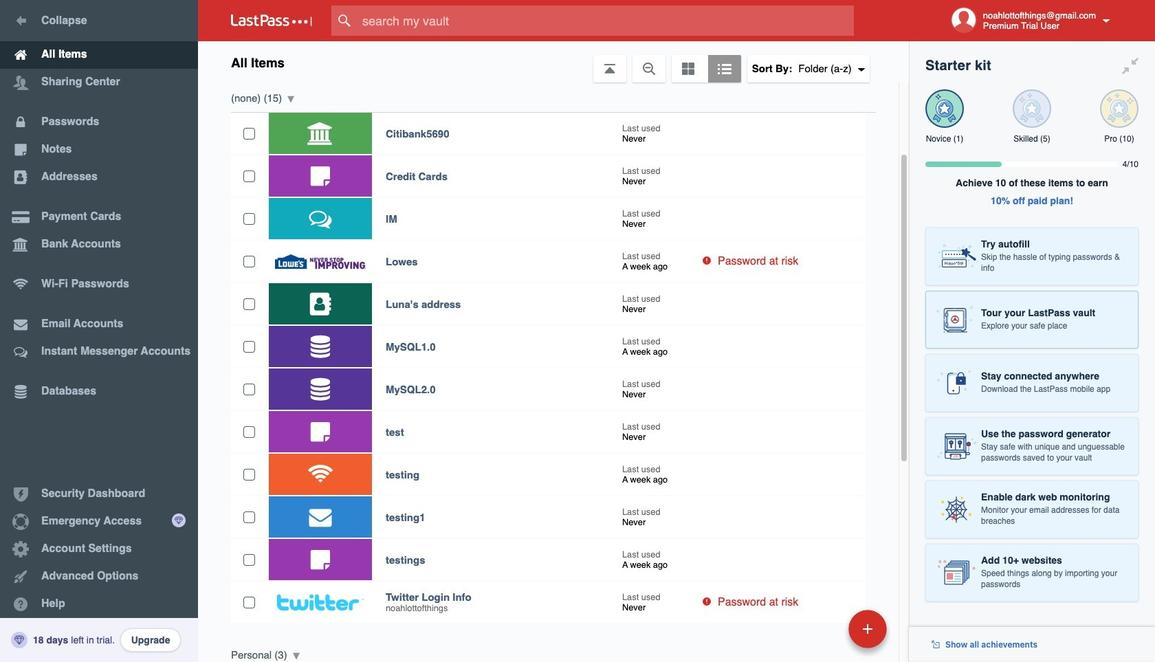 Task type: locate. For each thing, give the bounding box(es) containing it.
new item element
[[754, 609, 892, 648]]



Task type: describe. For each thing, give the bounding box(es) containing it.
main navigation navigation
[[0, 0, 198, 662]]

vault options navigation
[[198, 41, 909, 83]]

Search search field
[[331, 6, 881, 36]]

new item navigation
[[754, 606, 895, 662]]

search my vault text field
[[331, 6, 881, 36]]

lastpass image
[[231, 14, 312, 27]]



